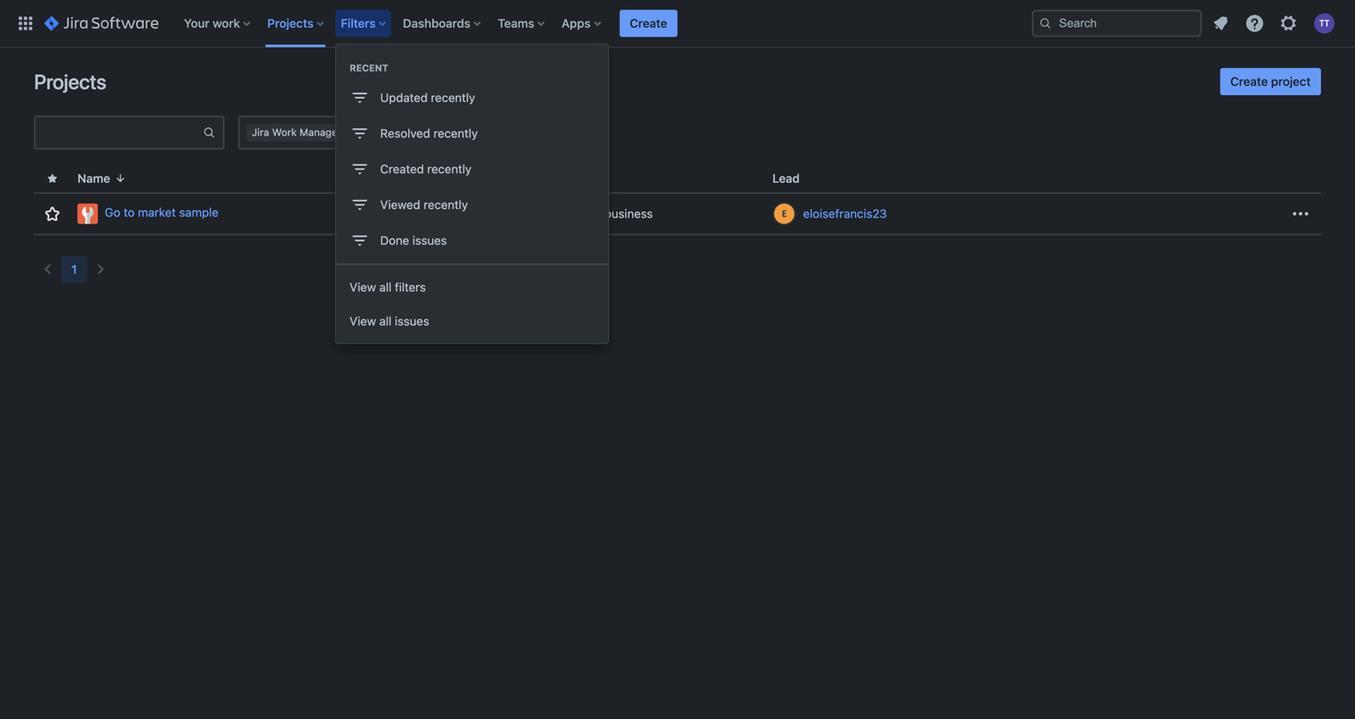 Task type: vqa. For each thing, say whether or not it's contained in the screenshot.
Star Go to market sample IMAGE on the left top of page
yes



Task type: locate. For each thing, give the bounding box(es) containing it.
view for view all filters
[[350, 280, 376, 294]]

view all issues
[[350, 314, 429, 328]]

apps button
[[556, 10, 608, 37]]

view all filters link
[[336, 271, 608, 305]]

updated recently link
[[336, 80, 608, 116]]

sample
[[179, 206, 219, 220]]

teams button
[[493, 10, 551, 37]]

go to market sample
[[105, 206, 219, 220]]

create project
[[1230, 74, 1311, 88]]

create inside create "button"
[[630, 16, 667, 30]]

recently for resolved recently
[[433, 126, 478, 140]]

create for create project
[[1230, 74, 1268, 88]]

0 vertical spatial create
[[630, 16, 667, 30]]

projects button
[[262, 10, 331, 37]]

name
[[78, 171, 110, 185]]

recently up "resolved recently" link
[[431, 91, 475, 105]]

1 vertical spatial issues
[[395, 314, 429, 328]]

jira
[[252, 126, 269, 138]]

1 vertical spatial view
[[350, 314, 376, 328]]

create right apps popup button
[[630, 16, 667, 30]]

search image
[[1039, 17, 1052, 30]]

dashboards
[[403, 16, 471, 30]]

create inside 'create project' button
[[1230, 74, 1268, 88]]

lead button
[[766, 169, 820, 188]]

issues down filters
[[395, 314, 429, 328]]

1 vertical spatial all
[[379, 314, 392, 328]]

1 view from the top
[[350, 280, 376, 294]]

view all issues link
[[336, 305, 608, 339]]

jira software image
[[44, 13, 158, 34], [44, 13, 158, 34]]

resolved
[[380, 126, 430, 140]]

recently inside 'link'
[[427, 162, 472, 176]]

1 vertical spatial projects
[[34, 70, 106, 94]]

apps
[[562, 16, 591, 30]]

recently for updated recently
[[431, 91, 475, 105]]

notifications image
[[1210, 13, 1231, 34]]

star go to market sample image
[[42, 204, 63, 224]]

all inside view all issues link
[[379, 314, 392, 328]]

0 vertical spatial view
[[350, 280, 376, 294]]

1 vertical spatial create
[[1230, 74, 1268, 88]]

create
[[630, 16, 667, 30], [1230, 74, 1268, 88]]

create button
[[620, 10, 678, 37]]

0 horizontal spatial create
[[630, 16, 667, 30]]

all left filters
[[379, 280, 392, 294]]

all
[[379, 280, 392, 294], [379, 314, 392, 328]]

view down view all filters in the top left of the page
[[350, 314, 376, 328]]

2 all from the top
[[379, 314, 392, 328]]

all for issues
[[379, 314, 392, 328]]

created
[[380, 162, 424, 176]]

view
[[350, 280, 376, 294], [350, 314, 376, 328]]

business
[[604, 207, 653, 221]]

recently down resolved recently
[[427, 162, 472, 176]]

name button
[[71, 169, 134, 188]]

2 view from the top
[[350, 314, 376, 328]]

create for create
[[630, 16, 667, 30]]

1
[[71, 262, 77, 276]]

view up the view all issues
[[350, 280, 376, 294]]

filters
[[341, 16, 376, 30]]

managed
[[550, 207, 601, 221]]

projects down appswitcher icon
[[34, 70, 106, 94]]

recently right the open image
[[433, 126, 478, 140]]

0 vertical spatial projects
[[267, 16, 314, 30]]

recently down created recently
[[424, 198, 468, 212]]

None text field
[[36, 121, 202, 145]]

jira work management
[[252, 126, 362, 138]]

key
[[361, 171, 381, 185]]

recently
[[431, 91, 475, 105], [433, 126, 478, 140], [427, 162, 472, 176], [424, 198, 468, 212]]

issues
[[412, 234, 447, 248], [395, 314, 429, 328]]

viewed recently link
[[336, 187, 608, 223]]

recently for created recently
[[427, 162, 472, 176]]

viewed recently
[[380, 198, 468, 212]]

your
[[184, 16, 210, 30]]

1 horizontal spatial create
[[1230, 74, 1268, 88]]

banner
[[0, 0, 1355, 48]]

eloisefrancis23 link
[[803, 205, 887, 222]]

all inside view all filters link
[[379, 280, 392, 294]]

projects right work
[[267, 16, 314, 30]]

1 horizontal spatial projects
[[267, 16, 314, 30]]

issues right the done
[[412, 234, 447, 248]]

1 all from the top
[[379, 280, 392, 294]]

0 vertical spatial issues
[[412, 234, 447, 248]]

projects
[[267, 16, 314, 30], [34, 70, 106, 94]]

recently for viewed recently
[[424, 198, 468, 212]]

settings image
[[1279, 13, 1299, 34]]

created recently link
[[336, 151, 608, 187]]

view all filters
[[350, 280, 426, 294]]

all down view all filters in the top left of the page
[[379, 314, 392, 328]]

clear image
[[365, 126, 379, 140]]

create left project
[[1230, 74, 1268, 88]]

0 vertical spatial all
[[379, 280, 392, 294]]

more image
[[1290, 204, 1311, 224]]



Task type: describe. For each thing, give the bounding box(es) containing it.
market
[[138, 206, 176, 220]]

created recently
[[380, 162, 472, 176]]

next image
[[91, 259, 111, 280]]

dashboards button
[[398, 10, 488, 37]]

updated recently
[[380, 91, 475, 105]]

go
[[105, 206, 120, 220]]

project
[[1271, 74, 1311, 88]]

your work button
[[179, 10, 257, 37]]

done
[[380, 234, 409, 248]]

clear image
[[396, 126, 409, 140]]

done issues link
[[336, 223, 608, 259]]

lead
[[772, 171, 800, 185]]

0 horizontal spatial projects
[[34, 70, 106, 94]]

appswitcher icon image
[[15, 13, 36, 34]]

view for view all issues
[[350, 314, 376, 328]]

updated
[[380, 91, 428, 105]]

your profile and settings image
[[1314, 13, 1335, 34]]

eloisefrancis23
[[803, 207, 887, 221]]

projects inside dropdown button
[[267, 16, 314, 30]]

all for filters
[[379, 280, 392, 294]]

recent
[[350, 63, 388, 74]]

resolved recently link
[[336, 116, 608, 151]]

teams
[[498, 16, 534, 30]]

management
[[300, 126, 362, 138]]

key button
[[354, 169, 402, 188]]

create project button
[[1220, 68, 1321, 95]]

open image
[[413, 122, 433, 143]]

1 button
[[61, 256, 87, 283]]

filters button
[[336, 10, 393, 37]]

previous image
[[37, 259, 58, 280]]

banner containing your work
[[0, 0, 1355, 48]]

your work
[[184, 16, 240, 30]]

filters
[[395, 280, 426, 294]]

resolved recently
[[380, 126, 478, 140]]

primary element
[[10, 0, 1032, 47]]

help image
[[1245, 13, 1265, 34]]

gtms
[[361, 207, 394, 221]]

work
[[272, 126, 297, 138]]

team-
[[515, 207, 550, 221]]

viewed
[[380, 198, 420, 212]]

go to market sample link
[[78, 204, 347, 224]]

team-managed business
[[515, 207, 653, 221]]

done issues
[[380, 234, 447, 248]]

work
[[213, 16, 240, 30]]

Search field
[[1032, 10, 1202, 37]]

to
[[124, 206, 135, 220]]



